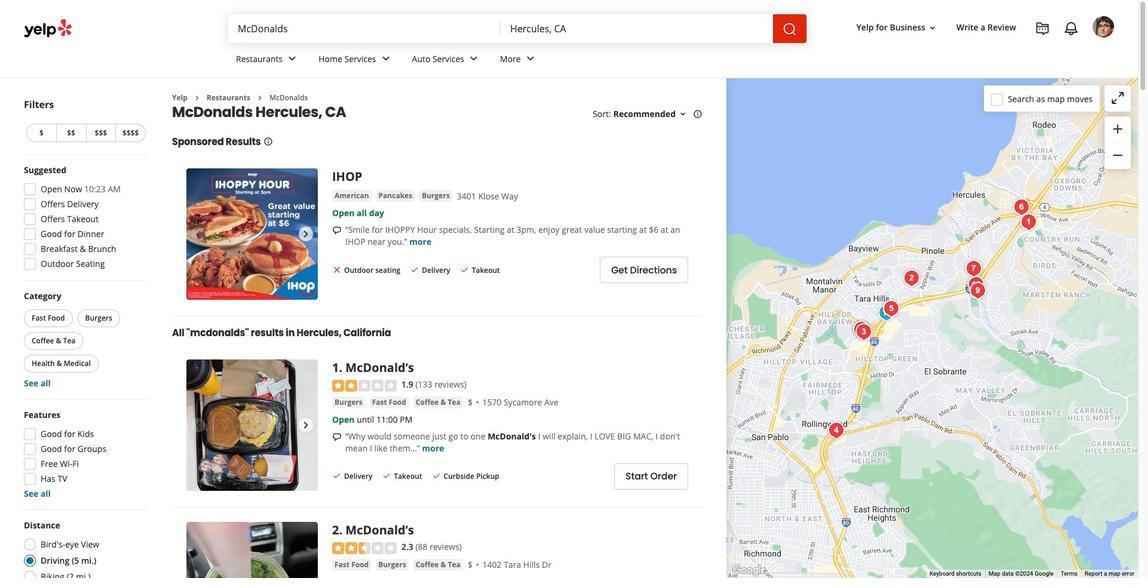 Task type: locate. For each thing, give the bounding box(es) containing it.
projects image
[[1036, 22, 1050, 36]]

3 slideshow element from the top
[[186, 523, 318, 579]]

0 horizontal spatial 16 checkmark v2 image
[[332, 472, 342, 481]]

option group
[[20, 520, 148, 579]]

2 16 checkmark v2 image from the left
[[382, 472, 392, 481]]

group
[[1105, 117, 1131, 169], [20, 164, 148, 274], [22, 290, 148, 390], [20, 409, 148, 500]]

1 horizontal spatial 16 checkmark v2 image
[[382, 472, 392, 481]]

0 horizontal spatial 16 checkmark v2 image
[[410, 265, 420, 275]]

2 vertical spatial slideshow element
[[186, 523, 318, 579]]

james p. image
[[1093, 16, 1115, 38]]

slideshow element
[[186, 169, 318, 300], [186, 360, 318, 492], [186, 523, 318, 579]]

map region
[[727, 78, 1139, 579]]

1 16 chevron right v2 image from the left
[[192, 93, 202, 103]]

1 horizontal spatial 16 checkmark v2 image
[[460, 265, 470, 275]]

none field things to do, nail salons, plumbers
[[228, 14, 501, 43]]

previous image
[[191, 227, 206, 242]]

1 16 speech v2 image from the top
[[332, 226, 342, 236]]

0 horizontal spatial 24 chevron down v2 image
[[285, 52, 300, 66]]

2 slideshow element from the top
[[186, 360, 318, 492]]

2 16 speech v2 image from the top
[[332, 432, 342, 442]]

1 vertical spatial mcdonald's image
[[900, 266, 924, 290]]

16 speech v2 image for next image
[[332, 432, 342, 442]]

0 vertical spatial 16 speech v2 image
[[332, 226, 342, 236]]

0 horizontal spatial 24 chevron down v2 image
[[379, 52, 393, 66]]

2 none field from the left
[[501, 14, 773, 43]]

expand map image
[[1111, 91, 1125, 105]]

16 speech v2 image right next image
[[332, 432, 342, 442]]

next image
[[299, 419, 313, 433]]

0 horizontal spatial 16 chevron right v2 image
[[192, 93, 202, 103]]

mcdonald's image
[[1017, 210, 1041, 234], [900, 266, 924, 290], [824, 419, 848, 443]]

1 none field from the left
[[228, 14, 501, 43]]

slideshow element for 16 close v2 image
[[186, 169, 318, 300]]

1 vertical spatial 16 speech v2 image
[[332, 432, 342, 442]]

24 chevron down v2 image
[[285, 52, 300, 66], [467, 52, 481, 66]]

0 vertical spatial slideshow element
[[186, 169, 318, 300]]

2 16 chevron right v2 image from the left
[[255, 93, 265, 103]]

mcdonald's image
[[852, 320, 876, 344]]

zoom out image
[[1111, 148, 1125, 163]]

applebee's grill + bar image
[[875, 301, 899, 325]]

None field
[[228, 14, 501, 43], [501, 14, 773, 43]]

things to do, nail salons, plumbers search field
[[228, 14, 501, 43]]

1 horizontal spatial 16 chevron right v2 image
[[255, 93, 265, 103]]

1 vertical spatial slideshow element
[[186, 360, 318, 492]]

16 checkmark v2 image
[[410, 265, 420, 275], [460, 265, 470, 275]]

1 slideshow element from the top
[[186, 169, 318, 300]]

1 horizontal spatial 24 chevron down v2 image
[[523, 52, 538, 66]]

16 speech v2 image right next icon
[[332, 226, 342, 236]]

business categories element
[[227, 43, 1115, 78]]

ihop image
[[850, 318, 874, 342]]

2 24 chevron down v2 image from the left
[[523, 52, 538, 66]]

24 chevron down v2 image
[[379, 52, 393, 66], [523, 52, 538, 66]]

address, neighborhood, city, state or zip search field
[[501, 14, 773, 43]]

0 vertical spatial mcdonald's image
[[1017, 210, 1041, 234]]

jack in the box image
[[1010, 195, 1034, 219]]

16 speech v2 image
[[332, 226, 342, 236], [332, 432, 342, 442]]

16 chevron right v2 image
[[192, 93, 202, 103], [255, 93, 265, 103]]

16 checkmark v2 image
[[332, 472, 342, 481], [382, 472, 392, 481], [432, 472, 441, 481]]

the habit burger grill image
[[962, 257, 986, 281]]

previous image
[[191, 419, 206, 433]]

1 24 chevron down v2 image from the left
[[379, 52, 393, 66]]

1 horizontal spatial 24 chevron down v2 image
[[467, 52, 481, 66]]

google image
[[730, 563, 769, 579]]

None search field
[[228, 14, 807, 43]]

3 16 checkmark v2 image from the left
[[432, 472, 441, 481]]

none field address, neighborhood, city, state or zip
[[501, 14, 773, 43]]

2 24 chevron down v2 image from the left
[[467, 52, 481, 66]]

2 16 checkmark v2 image from the left
[[460, 265, 470, 275]]

2 horizontal spatial 16 checkmark v2 image
[[432, 472, 441, 481]]

0 horizontal spatial mcdonald's image
[[824, 419, 848, 443]]

2 vertical spatial mcdonald's image
[[824, 419, 848, 443]]



Task type: describe. For each thing, give the bounding box(es) containing it.
16 close v2 image
[[332, 265, 342, 275]]

five guys image
[[964, 273, 988, 297]]

1 horizontal spatial mcdonald's image
[[900, 266, 924, 290]]

user actions element
[[847, 15, 1131, 88]]

2 horizontal spatial mcdonald's image
[[1017, 210, 1041, 234]]

16 chevron down v2 image
[[928, 23, 938, 33]]

slideshow element for 3rd 16 checkmark v2 image from right
[[186, 360, 318, 492]]

1 24 chevron down v2 image from the left
[[285, 52, 300, 66]]

16 info v2 image
[[693, 110, 703, 119]]

notifications image
[[1064, 22, 1079, 36]]

1 16 checkmark v2 image from the left
[[410, 265, 420, 275]]

zoom in image
[[1111, 122, 1125, 136]]

16 speech v2 image for next icon
[[332, 226, 342, 236]]

search image
[[783, 22, 797, 36]]

in-n-out burger image
[[879, 297, 903, 321]]

ihop image
[[850, 318, 874, 342]]

1 16 checkmark v2 image from the left
[[332, 472, 342, 481]]

16 info v2 image
[[263, 137, 273, 147]]

1.9 star rating image
[[332, 380, 397, 392]]

2.3 star rating image
[[332, 543, 397, 555]]

next image
[[299, 227, 313, 242]]

the original red onion image
[[966, 279, 990, 303]]

16 chevron down v2 image
[[678, 110, 688, 119]]



Task type: vqa. For each thing, say whether or not it's contained in the screenshot.
top 16 chevron down v2 image
yes



